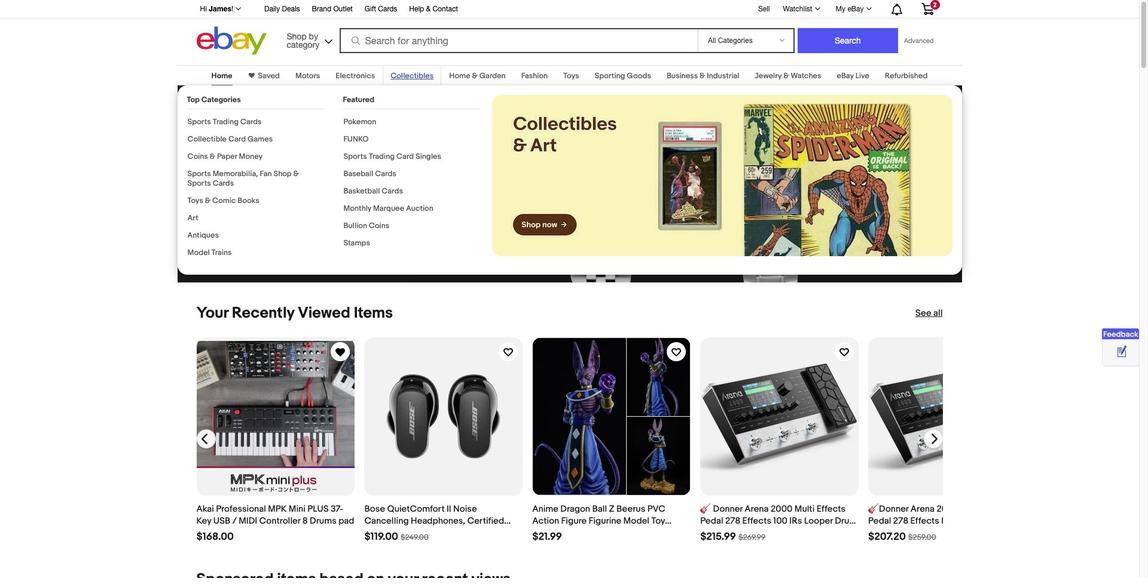 Task type: vqa. For each thing, say whether or not it's contained in the screenshot.
fourth the Wallets from right
no



Task type: describe. For each thing, give the bounding box(es) containing it.
up to 10% off luxury timepieces main content
[[0, 58, 1139, 579]]

card inside the featured element
[[397, 152, 414, 161]]

& for comic
[[205, 196, 211, 206]]

arena inside "🎸donner arena 2000 multi effects pedal 278 effects looper drum machine | refurb"
[[911, 504, 935, 516]]

$259.00
[[909, 533, 936, 543]]

baseball cards
[[344, 169, 396, 179]]

akai professional mpk mini plus 37- key usb / midi controller 8 drums pad $168.00
[[196, 504, 354, 544]]

shop by category banner
[[193, 0, 943, 58]]

from
[[323, 156, 347, 169]]

watches
[[791, 71, 822, 81]]

cards for basketball
[[382, 187, 403, 196]]

toys for toys & comic books
[[188, 196, 203, 206]]

basketball
[[344, 187, 380, 196]]

$269.99
[[739, 533, 766, 543]]

beerus
[[617, 504, 646, 516]]

collectorswatches
[[196, 169, 290, 182]]

multi inside "🎸donner arena 2000 multi effects pedal 278 effects looper drum machine | refurb"
[[961, 504, 981, 516]]

business & industrial link
[[667, 71, 739, 81]]

37-
[[331, 504, 343, 516]]

your recently viewed items
[[196, 304, 393, 323]]

basketball cards link
[[344, 187, 403, 196]]

garden
[[480, 71, 506, 81]]

toys for toys link
[[564, 71, 579, 81]]

the inside get the coupon link
[[227, 204, 243, 216]]

home & garden
[[449, 71, 506, 81]]

statue
[[532, 528, 559, 539]]

coins & paper money link
[[188, 152, 263, 161]]

$207.20
[[868, 532, 906, 544]]

278 inside "🎸donner arena 2000 multi effects pedal 278 effects looper drum machine | refurb"
[[893, 516, 909, 527]]

machine inside "🎸donner arena 2000 multi effects pedal 278 effects looper drum machine | refurb"
[[868, 528, 903, 539]]

drum inside 🎸 donner arena 2000 multi effects pedal 278 effects 100 irs looper drum machine
[[835, 516, 857, 527]]

sports trading card singles
[[344, 152, 441, 161]]

278 inside 🎸 donner arena 2000 multi effects pedal 278 effects 100 irs looper drum machine
[[725, 516, 741, 527]]

motors
[[295, 71, 320, 81]]

2 link
[[914, 0, 941, 17]]

looper inside 🎸 donner arena 2000 multi effects pedal 278 effects 100 irs looper drum machine
[[804, 516, 833, 527]]

bullion coins link
[[344, 221, 390, 231]]

ebay inside the my ebay "link"
[[848, 5, 864, 13]]

jewelry & watches link
[[755, 71, 822, 81]]

pvc
[[648, 504, 666, 516]]

toys & comic books link
[[188, 196, 259, 206]]

trading for cards
[[213, 117, 239, 127]]

& for watches
[[784, 71, 789, 81]]

$215.99
[[700, 532, 736, 544]]

funko
[[344, 135, 369, 144]]

get the coupon link
[[196, 197, 311, 224]]

model inside anime dragon ball z beerus pvc action figure figurine model toy statue with box
[[624, 516, 650, 527]]

jewelry & watches
[[755, 71, 822, 81]]

toys link
[[564, 71, 579, 81]]

advanced
[[904, 37, 934, 44]]

basketball cards
[[344, 187, 403, 196]]

auction
[[406, 204, 433, 214]]

sports trading cards
[[188, 117, 262, 127]]

sell
[[758, 5, 770, 13]]

pedal inside "🎸donner arena 2000 multi effects pedal 278 effects looper drum machine | refurb"
[[868, 516, 891, 527]]

coins inside the featured element
[[369, 221, 390, 231]]

paper
[[217, 152, 237, 161]]

headphones,
[[411, 516, 465, 527]]

8
[[303, 516, 308, 527]]

$249.00
[[401, 533, 429, 543]]

art link
[[188, 214, 198, 223]]

plus
[[308, 504, 329, 516]]

midi
[[239, 516, 257, 527]]

top categories element
[[187, 95, 324, 266]]

featured
[[343, 95, 374, 105]]

looper inside "🎸donner arena 2000 multi effects pedal 278 effects looper drum machine | refurb"
[[942, 516, 970, 527]]

fan
[[260, 169, 272, 179]]

donner
[[713, 504, 743, 516]]

shop by category button
[[281, 27, 335, 52]]

1 horizontal spatial refurbished
[[885, 71, 928, 81]]

gift
[[365, 5, 376, 13]]

$119.00
[[364, 532, 398, 544]]

bullion coins
[[344, 221, 390, 231]]

shop by category
[[287, 31, 320, 49]]

brand outlet link
[[312, 3, 353, 16]]

trading for card
[[369, 152, 395, 161]]

stamps link
[[344, 239, 370, 248]]

$168.00
[[196, 532, 234, 544]]

1 horizontal spatial to
[[266, 156, 276, 169]]

daily deals
[[264, 5, 300, 13]]

$168.00 text field
[[196, 532, 234, 544]]

my ebay link
[[829, 2, 877, 16]]

card inside top categories 'element'
[[228, 135, 246, 144]]

sports for sports memorabilia, fan shop & sports cards
[[188, 169, 211, 179]]

business
[[667, 71, 698, 81]]

pokemon link
[[344, 117, 376, 127]]

|
[[905, 528, 907, 539]]

with
[[561, 528, 580, 539]]

figure
[[561, 516, 587, 527]]

help & contact
[[409, 5, 458, 13]]

shop inside shop by category
[[287, 31, 307, 41]]

& for garden
[[472, 71, 478, 81]]

home for home & garden
[[449, 71, 471, 81]]

sporting goods link
[[595, 71, 651, 81]]

brand outlet
[[312, 5, 353, 13]]

top categories
[[187, 95, 241, 105]]

quietcomfort
[[387, 504, 445, 516]]

coins & paper money
[[188, 152, 263, 161]]

collectibles & art - shop now image
[[492, 95, 953, 257]]

irs
[[790, 516, 802, 527]]

refurbished inside bose quietcomfort ii noise cancelling headphones, certified refurbished
[[364, 528, 414, 539]]

coupon
[[245, 204, 281, 216]]

!
[[231, 5, 233, 13]]

collectibles link
[[391, 71, 434, 81]]

sports for sports trading card singles
[[344, 152, 367, 161]]

business & industrial
[[667, 71, 739, 81]]

outlet
[[333, 5, 353, 13]]

100
[[774, 516, 788, 527]]

none submit inside shop by category banner
[[798, 28, 898, 53]]

& for industrial
[[700, 71, 705, 81]]

ball
[[592, 504, 607, 516]]

cards up games
[[240, 117, 262, 127]]



Task type: locate. For each thing, give the bounding box(es) containing it.
home & garden link
[[449, 71, 506, 81]]

drums
[[310, 516, 337, 527]]

live
[[856, 71, 870, 81]]

ebay inside up to 10% off luxury timepieces main content
[[837, 71, 854, 81]]

drum inside "🎸donner arena 2000 multi effects pedal 278 effects looper drum machine | refurb"
[[972, 516, 995, 527]]

coins down monthly marquee auction
[[369, 221, 390, 231]]

2000 inside 🎸 donner arena 2000 multi effects pedal 278 effects 100 irs looper drum machine
[[771, 504, 793, 516]]

my
[[836, 5, 846, 13]]

memorabilia,
[[213, 169, 258, 179]]

shop left by
[[287, 31, 307, 41]]

cards right 'gift'
[[378, 5, 397, 13]]

cards down sports trading card singles
[[375, 169, 396, 179]]

coins inside top categories 'element'
[[188, 152, 208, 161]]

0 vertical spatial toys
[[564, 71, 579, 81]]

trading
[[213, 117, 239, 127], [369, 152, 395, 161]]

0 horizontal spatial multi
[[795, 504, 815, 516]]

key
[[196, 516, 211, 527]]

the
[[349, 156, 365, 169], [227, 204, 243, 216]]

ebay live
[[837, 71, 870, 81]]

1 drum from the left
[[835, 516, 857, 527]]

cards inside account navigation
[[378, 5, 397, 13]]

& left 'garden'
[[472, 71, 478, 81]]

toys right fashion link
[[564, 71, 579, 81]]

up
[[196, 95, 226, 123]]

card up paper
[[228, 135, 246, 144]]

1 horizontal spatial toys
[[564, 71, 579, 81]]

1 pedal from the left
[[700, 516, 723, 527]]

2 looper from the left
[[942, 516, 970, 527]]

0 horizontal spatial home
[[211, 71, 232, 81]]

1 vertical spatial trading
[[369, 152, 395, 161]]

pedal inside 🎸 donner arena 2000 multi effects pedal 278 effects 100 irs looper drum machine
[[700, 516, 723, 527]]

0 vertical spatial ebay
[[848, 5, 864, 13]]

pedal
[[700, 516, 723, 527], [868, 516, 891, 527]]

1 vertical spatial model
[[624, 516, 650, 527]]

& inside help & contact link
[[426, 5, 431, 13]]

1 vertical spatial coins
[[369, 221, 390, 231]]

🎸donner
[[868, 504, 909, 516]]

cards up toys & comic books
[[213, 179, 234, 188]]

2 drum from the left
[[972, 516, 995, 527]]

your
[[196, 304, 228, 323]]

1 horizontal spatial the
[[349, 156, 365, 169]]

previous price $249.00 text field
[[401, 533, 429, 543]]

Search for anything text field
[[341, 29, 696, 52]]

0 horizontal spatial 2000
[[771, 504, 793, 516]]

z
[[609, 504, 615, 516]]

0 horizontal spatial card
[[228, 135, 246, 144]]

sports
[[188, 117, 211, 127], [344, 152, 367, 161], [188, 169, 211, 179], [188, 179, 211, 188]]

1 278 from the left
[[725, 516, 741, 527]]

model down "beerus"
[[624, 516, 650, 527]]

gift cards
[[365, 5, 397, 13]]

shop down 'a'
[[274, 169, 292, 179]]

multi inside 🎸 donner arena 2000 multi effects pedal 278 effects 100 irs looper drum machine
[[795, 504, 815, 516]]

trading up collectible card games link
[[213, 117, 239, 127]]

account navigation
[[193, 0, 943, 19]]

refurbished down 'advanced'
[[885, 71, 928, 81]]

2 machine from the left
[[868, 528, 903, 539]]

& right jewelry
[[784, 71, 789, 81]]

fashion
[[521, 71, 548, 81]]

home up categories
[[211, 71, 232, 81]]

certified
[[467, 516, 504, 527]]

model trains link
[[188, 248, 232, 258]]

1 horizontal spatial model
[[624, 516, 650, 527]]

get the coupon
[[207, 204, 283, 216]]

previous price $269.99 text field
[[739, 533, 766, 543]]

0 horizontal spatial pedal
[[700, 516, 723, 527]]

gift cards link
[[365, 3, 397, 16]]

toys & comic books
[[188, 196, 259, 206]]

2 2000 from the left
[[937, 504, 959, 516]]

marquee
[[373, 204, 404, 214]]

electronics
[[336, 71, 375, 81]]

machine left |
[[868, 528, 903, 539]]

1 vertical spatial ebay
[[837, 71, 854, 81]]

0 vertical spatial coins
[[188, 152, 208, 161]]

& right help
[[426, 5, 431, 13]]

collectible
[[188, 135, 227, 144]]

0 vertical spatial the
[[349, 156, 365, 169]]

arena
[[745, 504, 769, 516], [911, 504, 935, 516]]

usb
[[213, 516, 230, 527]]

1 horizontal spatial trading
[[369, 152, 395, 161]]

1 horizontal spatial home
[[449, 71, 471, 81]]

$21.99 text field
[[532, 532, 562, 544]]

off
[[307, 95, 336, 123]]

2 278 from the left
[[893, 516, 909, 527]]

monthly marquee auction
[[344, 204, 433, 214]]

$207.20 text field
[[868, 532, 906, 544]]

yourself
[[224, 156, 263, 169]]

trading up baseball cards
[[369, 152, 395, 161]]

figurine
[[589, 516, 622, 527]]

monthly
[[344, 204, 372, 214]]

0 vertical spatial trading
[[213, 117, 239, 127]]

anime
[[532, 504, 559, 516]]

ebay left live
[[837, 71, 854, 81]]

0 horizontal spatial the
[[227, 204, 243, 216]]

home for home
[[211, 71, 232, 81]]

machine down donner
[[700, 528, 735, 539]]

1 home from the left
[[211, 71, 232, 81]]

cards for gift
[[378, 5, 397, 13]]

treat
[[196, 156, 221, 169]]

model down antiques
[[188, 248, 210, 258]]

& left comic
[[205, 196, 211, 206]]

sell link
[[753, 5, 775, 13]]

daily
[[264, 5, 280, 13]]

deals
[[282, 5, 300, 13]]

monthly marquee auction link
[[344, 204, 433, 214]]

sports inside the featured element
[[344, 152, 367, 161]]

games
[[248, 135, 273, 144]]

0 vertical spatial model
[[188, 248, 210, 258]]

industrial
[[707, 71, 739, 81]]

all
[[934, 308, 943, 319]]

1 multi from the left
[[795, 504, 815, 516]]

sports memorabilia, fan shop & sports cards
[[188, 169, 299, 188]]

0 horizontal spatial toys
[[188, 196, 203, 206]]

trains
[[211, 248, 232, 258]]

1 horizontal spatial machine
[[868, 528, 903, 539]]

machine
[[700, 528, 735, 539], [868, 528, 903, 539]]

refurbished down cancelling
[[364, 528, 414, 539]]

category
[[287, 40, 320, 49]]

$119.00 $249.00
[[364, 532, 429, 544]]

1 horizontal spatial 278
[[893, 516, 909, 527]]

baseball
[[344, 169, 373, 179]]

🎸 donner arena 2000 multi effects pedal 278 effects 100 irs looper drum machine
[[700, 504, 857, 539]]

& down classic
[[293, 169, 299, 179]]

0 vertical spatial to
[[231, 95, 253, 123]]

1 vertical spatial card
[[397, 152, 414, 161]]

previous price $259.00 text field
[[909, 533, 936, 543]]

feedback
[[1104, 330, 1139, 340]]

goods
[[627, 71, 651, 81]]

box
[[582, 528, 597, 539]]

& for paper
[[210, 152, 215, 161]]

$207.20 $259.00
[[868, 532, 936, 544]]

0 horizontal spatial trading
[[213, 117, 239, 127]]

toys up art link
[[188, 196, 203, 206]]

to left 'a'
[[266, 156, 276, 169]]

to right up
[[231, 95, 253, 123]]

see
[[916, 308, 932, 319]]

cards up marquee
[[382, 187, 403, 196]]

0 horizontal spatial refurbished
[[364, 528, 414, 539]]

arena up $269.99
[[745, 504, 769, 516]]

card
[[228, 135, 246, 144], [397, 152, 414, 161]]

1 2000 from the left
[[771, 504, 793, 516]]

daily deals link
[[264, 3, 300, 16]]

0 horizontal spatial model
[[188, 248, 210, 258]]

278 up |
[[893, 516, 909, 527]]

& right business at the right of the page
[[700, 71, 705, 81]]

trading inside top categories 'element'
[[213, 117, 239, 127]]

0 horizontal spatial drum
[[835, 516, 857, 527]]

2 pedal from the left
[[868, 516, 891, 527]]

singles
[[416, 152, 441, 161]]

None submit
[[798, 28, 898, 53]]

controller
[[259, 516, 301, 527]]

2 arena from the left
[[911, 504, 935, 516]]

bose quietcomfort ii noise cancelling headphones, certified refurbished
[[364, 504, 504, 539]]

1 horizontal spatial 2000
[[937, 504, 959, 516]]

0 horizontal spatial to
[[231, 95, 253, 123]]

card left singles
[[397, 152, 414, 161]]

1 vertical spatial the
[[227, 204, 243, 216]]

1 horizontal spatial multi
[[961, 504, 981, 516]]

0 vertical spatial shop
[[287, 31, 307, 41]]

cards inside sports memorabilia, fan shop & sports cards
[[213, 179, 234, 188]]

saved
[[258, 71, 280, 81]]

mini
[[289, 504, 306, 516]]

cards for baseball
[[375, 169, 396, 179]]

$119.00 text field
[[364, 532, 398, 544]]

machine inside 🎸 donner arena 2000 multi effects pedal 278 effects 100 irs looper drum machine
[[700, 528, 735, 539]]

toys inside top categories 'element'
[[188, 196, 203, 206]]

1 horizontal spatial coins
[[369, 221, 390, 231]]

store.
[[293, 169, 321, 182]]

1 vertical spatial toys
[[188, 196, 203, 206]]

james
[[209, 4, 231, 13]]

ebay right my
[[848, 5, 864, 13]]

trading inside the featured element
[[369, 152, 395, 161]]

0 horizontal spatial machine
[[700, 528, 735, 539]]

the inside up to 10% off luxury timepieces treat yourself to a classic from the collectorswatches store.
[[349, 156, 365, 169]]

sports trading cards link
[[188, 117, 262, 127]]

ebay live link
[[837, 71, 870, 81]]

sporting
[[595, 71, 625, 81]]

1 horizontal spatial arena
[[911, 504, 935, 516]]

model inside top categories 'element'
[[188, 248, 210, 258]]

shop inside sports memorabilia, fan shop & sports cards
[[274, 169, 292, 179]]

1 vertical spatial shop
[[274, 169, 292, 179]]

antiques link
[[188, 231, 219, 240]]

model trains
[[188, 248, 232, 258]]

& for contact
[[426, 5, 431, 13]]

pedal down 🎸
[[700, 516, 723, 527]]

0 vertical spatial card
[[228, 135, 246, 144]]

278 down donner
[[725, 516, 741, 527]]

0 horizontal spatial coins
[[188, 152, 208, 161]]

$215.99 text field
[[700, 532, 736, 544]]

$215.99 $269.99
[[700, 532, 766, 544]]

pedal down 🎸donner
[[868, 516, 891, 527]]

saved link
[[255, 71, 280, 81]]

a
[[278, 156, 284, 169]]

coins down collectible
[[188, 152, 208, 161]]

categories
[[201, 95, 241, 105]]

collectible card games
[[188, 135, 273, 144]]

1 machine from the left
[[700, 528, 735, 539]]

0 horizontal spatial looper
[[804, 516, 833, 527]]

drum
[[835, 516, 857, 527], [972, 516, 995, 527]]

0 horizontal spatial 278
[[725, 516, 741, 527]]

arena up refurb
[[911, 504, 935, 516]]

see all
[[916, 308, 943, 319]]

& inside sports memorabilia, fan shop & sports cards
[[293, 169, 299, 179]]

0 horizontal spatial arena
[[745, 504, 769, 516]]

0 vertical spatial refurbished
[[885, 71, 928, 81]]

1 vertical spatial to
[[266, 156, 276, 169]]

1 horizontal spatial looper
[[942, 516, 970, 527]]

sports for sports trading cards
[[188, 117, 211, 127]]

viewed
[[298, 304, 350, 323]]

comic
[[212, 196, 236, 206]]

1 horizontal spatial pedal
[[868, 516, 891, 527]]

featured element
[[343, 95, 480, 266]]

baseball cards link
[[344, 169, 396, 179]]

arena inside 🎸 donner arena 2000 multi effects pedal 278 effects 100 irs looper drum machine
[[745, 504, 769, 516]]

1 horizontal spatial drum
[[972, 516, 995, 527]]

2 home from the left
[[449, 71, 471, 81]]

bose
[[364, 504, 385, 516]]

sporting goods
[[595, 71, 651, 81]]

1 looper from the left
[[804, 516, 833, 527]]

looper
[[804, 516, 833, 527], [942, 516, 970, 527]]

2 multi from the left
[[961, 504, 981, 516]]

& left paper
[[210, 152, 215, 161]]

home left 'garden'
[[449, 71, 471, 81]]

toy
[[652, 516, 665, 527]]

refurbished link
[[885, 71, 928, 81]]

1 arena from the left
[[745, 504, 769, 516]]

2000 inside "🎸donner arena 2000 multi effects pedal 278 effects looper drum machine | refurb"
[[937, 504, 959, 516]]

1 vertical spatial refurbished
[[364, 528, 414, 539]]

1 horizontal spatial card
[[397, 152, 414, 161]]



